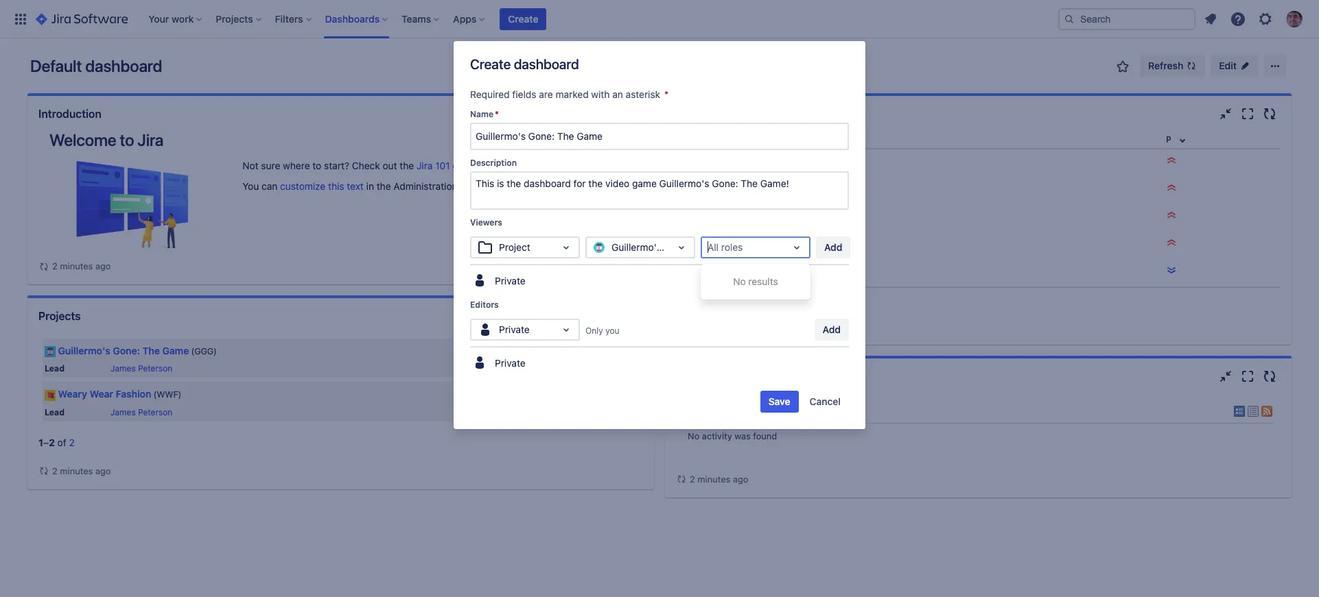 Task type: locate. For each thing, give the bounding box(es) containing it.
1 – 2 of 2
[[38, 437, 75, 448]]

1 vertical spatial 1
[[38, 437, 43, 448]]

private
[[495, 276, 525, 287], [499, 324, 530, 336], [495, 358, 525, 370]]

0 vertical spatial james peterson link
[[110, 364, 172, 374]]

refresh introduction image
[[624, 106, 640, 122]]

1 james from the top
[[110, 364, 136, 374]]

1 james peterson from the top
[[110, 364, 172, 374]]

only you
[[585, 326, 619, 336]]

product
[[737, 183, 772, 195]]

save
[[768, 396, 790, 408]]

refresh assigned to me image
[[1261, 106, 1278, 122]]

1 vertical spatial wwf-
[[697, 211, 725, 222]]

5 left 5 'link'
[[691, 292, 697, 304]]

atlassian
[[499, 160, 539, 172]]

create up required
[[470, 56, 511, 72]]

jira left 101
[[417, 160, 433, 172]]

0 horizontal spatial no
[[688, 431, 700, 442]]

wwf- up 3
[[697, 183, 725, 195]]

1 horizontal spatial of
[[700, 292, 709, 304]]

add for project
[[824, 242, 842, 253]]

ago for projects
[[95, 466, 111, 477]]

None field
[[471, 124, 848, 149]]

course
[[577, 160, 607, 172]]

2 minutes ago down 2 link
[[52, 466, 111, 477]]

minutes up the projects
[[60, 261, 93, 272]]

1 vertical spatial no
[[688, 431, 700, 442]]

jira software image
[[36, 11, 128, 27], [36, 11, 128, 27]]

only
[[585, 326, 603, 336]]

minutes inside projects region
[[60, 466, 93, 477]]

1 dashboard from the left
[[85, 56, 162, 75]]

2 minutes ago inside activity streams region
[[690, 474, 748, 485]]

this
[[328, 180, 344, 192]]

james peterson link down the guillermo's gone: the game (ggg)
[[110, 364, 172, 374]]

(wwf)
[[153, 390, 181, 400]]

2 task image from the top
[[681, 239, 692, 250]]

5 link
[[712, 292, 717, 304]]

0 vertical spatial task image
[[681, 184, 692, 195]]

no for no results
[[733, 276, 746, 288]]

of left 5 'link'
[[700, 292, 709, 304]]

site
[[737, 238, 754, 250]]

minutes
[[60, 261, 93, 272], [60, 466, 93, 477], [697, 474, 730, 485]]

1 vertical spatial add
[[823, 324, 841, 336]]

search image
[[1064, 13, 1075, 24]]

no left "results"
[[733, 276, 746, 288]]

1 vertical spatial to
[[312, 160, 321, 172]]

2 peterson from the top
[[138, 407, 172, 418]]

to left start?
[[312, 160, 321, 172]]

ago inside activity streams region
[[733, 474, 748, 485]]

james peterson link for the
[[110, 364, 172, 374]]

1 horizontal spatial dashboard
[[514, 56, 579, 72]]

2 vertical spatial highest image
[[1166, 210, 1177, 221]]

3 highest image from the top
[[1166, 210, 1177, 221]]

2 dashboard from the left
[[514, 56, 579, 72]]

refresh image
[[1186, 60, 1197, 71]]

2 up the projects
[[52, 261, 57, 272]]

2 right –
[[69, 437, 75, 448]]

the
[[142, 345, 160, 357]]

task image left wwf-2 link
[[681, 184, 692, 195]]

james down weary wear fashion (wwf)
[[110, 407, 136, 418]]

1 vertical spatial of
[[57, 437, 66, 448]]

minutes inside introduction region
[[60, 261, 93, 272]]

game
[[162, 345, 189, 357]]

name
[[470, 109, 493, 119]]

an arrow curved in a circular way on the button that refreshes the dashboard image inside introduction region
[[38, 261, 49, 272]]

no
[[733, 276, 746, 288], [688, 431, 700, 442]]

0 vertical spatial the
[[400, 160, 414, 172]]

wwf-
[[697, 183, 725, 195], [697, 211, 725, 222], [697, 238, 725, 250]]

create
[[508, 13, 538, 24], [470, 56, 511, 72]]

1 horizontal spatial the
[[400, 160, 414, 172]]

accessories
[[788, 211, 841, 222]]

an arrow curved in a circular way on the button that refreshes the dashboard image inside activity streams region
[[676, 474, 687, 485]]

guillermo's gone: the game link
[[58, 345, 189, 357]]

5 down ggg-1 link on the top
[[712, 292, 717, 304]]

1 vertical spatial peterson
[[138, 407, 172, 418]]

assigned to me region
[[676, 132, 1281, 334]]

0 vertical spatial wwf-
[[697, 183, 725, 195]]

peterson down (wwf) in the bottom left of the page
[[138, 407, 172, 418]]

1 horizontal spatial 1
[[723, 266, 727, 277]]

0 vertical spatial lead
[[45, 364, 64, 374]]

1 peterson from the top
[[138, 364, 172, 374]]

2 minutes ago inside projects region
[[52, 466, 111, 477]]

* right asterisk
[[664, 89, 669, 100]]

to right welcome
[[120, 130, 134, 150]]

open image right the project
[[558, 239, 574, 256]]

wwf- down wwf-2 link
[[697, 211, 725, 222]]

highest image for wwf-3 brainstorm accessories
[[1166, 210, 1177, 221]]

wwf-5 site launch
[[697, 238, 789, 250]]

the right out
[[400, 160, 414, 172]]

1 horizontal spatial jira
[[417, 160, 433, 172]]

ago inside introduction region
[[95, 261, 111, 272]]

task image
[[681, 184, 692, 195], [681, 239, 692, 250]]

minutes down activity
[[697, 474, 730, 485]]

2 minutes ago inside introduction region
[[52, 261, 111, 272]]

1 vertical spatial lead
[[45, 407, 64, 418]]

viewers
[[470, 218, 502, 228]]

maximize introduction image
[[602, 106, 618, 122]]

an arrow curved in a circular way on the button that refreshes the dashboard image inside projects region
[[38, 466, 49, 477]]

0 horizontal spatial the
[[377, 180, 391, 192]]

editors
[[470, 300, 499, 310]]

create for create dashboard
[[470, 56, 511, 72]]

lead up weary
[[45, 364, 64, 374]]

0 horizontal spatial *
[[495, 109, 499, 119]]

2 wwf- from the top
[[697, 211, 725, 222]]

the right in
[[377, 180, 391, 192]]

2 minutes ago
[[52, 261, 111, 272], [52, 466, 111, 477], [690, 474, 748, 485]]

weary
[[58, 389, 87, 400]]

0 vertical spatial james
[[110, 364, 136, 374]]

2 vertical spatial private
[[495, 358, 525, 370]]

ggg-
[[697, 266, 723, 277]]

peterson for the
[[138, 364, 172, 374]]

create up create dashboard
[[508, 13, 538, 24]]

0 horizontal spatial 1
[[38, 437, 43, 448]]

minimize introduction image
[[580, 106, 596, 122]]

ago inside projects region
[[95, 466, 111, 477]]

1 task image from the top
[[681, 184, 692, 195]]

0 vertical spatial james peterson
[[110, 364, 172, 374]]

projects
[[38, 310, 81, 323]]

james peterson link down the fashion
[[110, 407, 172, 418]]

2 lead from the top
[[45, 407, 64, 418]]

silos
[[840, 183, 861, 195]]

2 minutes ago up the projects
[[52, 261, 111, 272]]

jira 101 guide link
[[417, 160, 477, 172]]

1 horizontal spatial to
[[312, 160, 321, 172]]

guillermo's gone: the game (ggg)
[[58, 345, 217, 357]]

5 of 5
[[691, 292, 717, 304]]

lead down weary
[[45, 407, 64, 418]]

james for gone:
[[110, 364, 136, 374]]

default
[[30, 56, 82, 75]]

ago for introduction
[[95, 261, 111, 272]]

1 vertical spatial create
[[470, 56, 511, 72]]

0 horizontal spatial of
[[57, 437, 66, 448]]

fashion
[[116, 389, 151, 400]]

you
[[605, 326, 619, 336]]

james for wear
[[110, 407, 136, 418]]

peterson
[[138, 364, 172, 374], [138, 407, 172, 418]]

2 james peterson from the top
[[110, 407, 172, 418]]

introduction region
[[38, 130, 643, 274]]

0 vertical spatial private
[[495, 276, 525, 287]]

create banner
[[0, 0, 1319, 38]]

0 vertical spatial of
[[700, 292, 709, 304]]

edit icon image
[[1239, 60, 1250, 71]]

customize this text link
[[280, 180, 364, 192]]

0 vertical spatial peterson
[[138, 364, 172, 374]]

james peterson
[[110, 364, 172, 374], [110, 407, 172, 418]]

james peterson down the fashion
[[110, 407, 172, 418]]

start
[[754, 266, 775, 277]]

roles
[[721, 242, 743, 253]]

james
[[110, 364, 136, 374], [110, 407, 136, 418]]

None text field
[[708, 241, 710, 255]]

create inside button
[[508, 13, 538, 24]]

0 vertical spatial highest image
[[1166, 155, 1177, 166]]

0 vertical spatial no
[[733, 276, 746, 288]]

1 vertical spatial james
[[110, 407, 136, 418]]

1 vertical spatial *
[[495, 109, 499, 119]]

1 vertical spatial james peterson
[[110, 407, 172, 418]]

add button
[[816, 237, 851, 259], [814, 319, 849, 341]]

to
[[120, 130, 134, 150], [312, 160, 321, 172]]

1 lead from the top
[[45, 364, 64, 374]]

2 vertical spatial wwf-
[[697, 238, 725, 250]]

1 left 2 link
[[38, 437, 43, 448]]

2 minutes ago down activity
[[690, 474, 748, 485]]

gg
[[737, 266, 751, 277]]

1 highest image from the top
[[1166, 155, 1177, 166]]

james peterson link
[[110, 364, 172, 374], [110, 407, 172, 418]]

1 vertical spatial highest image
[[1166, 183, 1177, 194]]

* right name
[[495, 109, 499, 119]]

james down guillermo's gone: the game link
[[110, 364, 136, 374]]

open image
[[558, 239, 574, 256], [673, 239, 690, 256], [558, 322, 574, 338]]

0 vertical spatial jira
[[137, 130, 164, 150]]

wwf- up ggg-1 link on the top
[[697, 238, 725, 250]]

Description text field
[[470, 172, 849, 210]]

5
[[725, 238, 731, 250], [691, 292, 697, 304], [712, 292, 717, 304]]

3 wwf- from the top
[[697, 238, 725, 250]]

brainstorm
[[737, 211, 785, 222]]

training
[[541, 160, 575, 172]]

minimize assigned to me image
[[1217, 106, 1234, 122]]

p
[[1166, 135, 1171, 145]]

2 james from the top
[[110, 407, 136, 418]]

primary element
[[8, 0, 1058, 38]]

site launch link
[[737, 238, 789, 250]]

1 left gg
[[723, 266, 727, 277]]

0 vertical spatial add
[[824, 242, 842, 253]]

edit
[[1219, 60, 1237, 71]]

0 horizontal spatial dashboard
[[85, 56, 162, 75]]

of inside projects region
[[57, 437, 66, 448]]

2 left product
[[725, 183, 731, 195]]

the
[[400, 160, 414, 172], [377, 180, 391, 192]]

create button
[[500, 8, 547, 30]]

an arrow curved in a circular way on the button that refreshes the dashboard image for introduction
[[38, 261, 49, 272]]

2 down 1 – 2 of 2
[[52, 466, 57, 477]]

peterson down the
[[138, 364, 172, 374]]

an arrow curved in a circular way on the button that refreshes the dashboard image
[[38, 261, 49, 272], [38, 466, 49, 477], [676, 474, 687, 485]]

can
[[261, 180, 277, 192]]

2 james peterson link from the top
[[110, 407, 172, 418]]

all
[[708, 242, 719, 253]]

5 right all
[[725, 238, 731, 250]]

of left 2 link
[[57, 437, 66, 448]]

required
[[470, 89, 510, 100]]

are
[[539, 89, 553, 100]]

1 vertical spatial add button
[[814, 319, 849, 341]]

wwf- for 5
[[697, 238, 725, 250]]

jira right welcome
[[137, 130, 164, 150]]

james peterson down the guillermo's gone: the game (ggg)
[[110, 364, 172, 374]]

0 horizontal spatial to
[[120, 130, 134, 150]]

1 vertical spatial james peterson link
[[110, 407, 172, 418]]

of
[[700, 292, 709, 304], [57, 437, 66, 448]]

task image for wwf-2
[[681, 184, 692, 195]]

open image left only
[[558, 322, 574, 338]]

1 inside projects region
[[38, 437, 43, 448]]

dashboard right the default
[[85, 56, 162, 75]]

no left activity
[[688, 431, 700, 442]]

1 inside assigned to me region
[[723, 266, 727, 277]]

jira
[[137, 130, 164, 150], [417, 160, 433, 172]]

lead for weary wear fashion
[[45, 407, 64, 418]]

no inside activity streams region
[[688, 431, 700, 442]]

wwf-2 link
[[697, 183, 731, 195]]

minutes down 2 link
[[60, 466, 93, 477]]

0 horizontal spatial jira
[[137, 130, 164, 150]]

0 vertical spatial create
[[508, 13, 538, 24]]

dashboard up the are
[[514, 56, 579, 72]]

1 horizontal spatial *
[[664, 89, 669, 100]]

2 inside assigned to me region
[[725, 183, 731, 195]]

0 vertical spatial *
[[664, 89, 669, 100]]

add for private
[[823, 324, 841, 336]]

2 down no activity was found
[[690, 474, 695, 485]]

0 vertical spatial 1
[[723, 266, 727, 277]]

1 vertical spatial task image
[[681, 239, 692, 250]]

cancel button
[[801, 391, 849, 413]]

1
[[723, 266, 727, 277], [38, 437, 43, 448]]

1 james peterson link from the top
[[110, 364, 172, 374]]

open image for project
[[558, 239, 574, 256]]

1 horizontal spatial no
[[733, 276, 746, 288]]

2 highest image from the top
[[1166, 183, 1177, 194]]

0 vertical spatial add button
[[816, 237, 851, 259]]

task image left all
[[681, 239, 692, 250]]

minutes inside activity streams region
[[697, 474, 730, 485]]

1 vertical spatial private
[[499, 324, 530, 336]]

asterisk
[[626, 89, 660, 100]]

1 wwf- from the top
[[697, 183, 725, 195]]

highest image
[[1166, 155, 1177, 166], [1166, 183, 1177, 194], [1166, 210, 1177, 221]]

no for no activity was found
[[688, 431, 700, 442]]



Task type: vqa. For each thing, say whether or not it's contained in the screenshot.
SHOW:
no



Task type: describe. For each thing, give the bounding box(es) containing it.
james peterson for fashion
[[110, 407, 172, 418]]

atlassian training course link
[[499, 160, 607, 172]]

create for create
[[508, 13, 538, 24]]

highest image for wwf-2 product listing design silos
[[1166, 183, 1177, 194]]

gg start screen
[[737, 266, 809, 277]]

projects region
[[38, 334, 643, 479]]

listing
[[775, 183, 804, 195]]

Search field
[[1058, 8, 1195, 30]]

save button
[[760, 391, 799, 413]]

1 vertical spatial the
[[377, 180, 391, 192]]

gone:
[[113, 345, 140, 357]]

refresh button
[[1140, 55, 1205, 77]]

2 minutes ago for introduction
[[52, 261, 111, 272]]

0 horizontal spatial 5
[[691, 292, 697, 304]]

2 horizontal spatial 5
[[725, 238, 731, 250]]

company
[[720, 401, 789, 421]]

edit link
[[1211, 55, 1259, 77]]

sure
[[261, 160, 280, 172]]

open image
[[789, 239, 805, 256]]

design
[[807, 183, 837, 195]]

welcome
[[49, 130, 116, 150]]

101
[[435, 160, 450, 172]]

add button for project
[[816, 237, 851, 259]]

james peterson for the
[[110, 364, 172, 374]]

activity streams region
[[676, 395, 1281, 487]]

2 minutes ago for projects
[[52, 466, 111, 477]]

james peterson link for fashion
[[110, 407, 172, 418]]

found
[[753, 431, 777, 442]]

1 vertical spatial jira
[[417, 160, 433, 172]]

an arrow curved in a circular way on the button that refreshes the dashboard image for projects
[[38, 466, 49, 477]]

all roles
[[708, 242, 743, 253]]

text
[[347, 180, 364, 192]]

not sure where to start? check out the jira 101 guide and atlassian training course .
[[242, 160, 610, 172]]

3
[[725, 211, 731, 222]]

minimize activity streams image
[[1217, 369, 1234, 385]]

dashboard for create dashboard
[[514, 56, 579, 72]]

maximize activity streams image
[[1239, 369, 1256, 385]]

default dashboard
[[30, 56, 162, 75]]

no activity was found
[[688, 431, 777, 442]]

jira
[[793, 401, 826, 421]]

2 link
[[69, 437, 75, 448]]

2 inside activity streams region
[[690, 474, 695, 485]]

out
[[383, 160, 397, 172]]

private for private
[[495, 358, 525, 370]]

wwf- for 2
[[697, 183, 725, 195]]

highest image
[[1166, 237, 1177, 248]]

was
[[734, 431, 751, 442]]

–
[[43, 437, 49, 448]]

screen
[[778, 266, 809, 277]]

check
[[352, 160, 380, 172]]

name *
[[470, 109, 499, 119]]

your company jira
[[684, 401, 826, 421]]

create dashboard
[[470, 56, 579, 72]]

dashboard for default dashboard
[[85, 56, 162, 75]]

gg start screen link
[[737, 266, 809, 277]]

administration
[[394, 180, 457, 192]]

guillermo's
[[58, 345, 110, 357]]

1 horizontal spatial 5
[[712, 292, 717, 304]]

start?
[[324, 160, 349, 172]]

.
[[607, 160, 610, 172]]

2 inside introduction region
[[52, 261, 57, 272]]

open image left all
[[673, 239, 690, 256]]

2 left 2 link
[[49, 437, 55, 448]]

star default dashboard image
[[1115, 58, 1131, 75]]

peterson for fashion
[[138, 407, 172, 418]]

open image for private
[[558, 322, 574, 338]]

weary wear fashion link
[[58, 389, 151, 400]]

with
[[591, 89, 610, 100]]

activity
[[702, 431, 732, 442]]

of inside assigned to me region
[[700, 292, 709, 304]]

wwf-2 product listing design silos
[[697, 183, 861, 195]]

lowest image
[[1166, 265, 1177, 276]]

required fields are marked with an asterisk *
[[470, 89, 669, 100]]

section.
[[460, 180, 495, 192]]

refresh activity streams image
[[1261, 369, 1278, 385]]

task image for wwf-5
[[681, 239, 692, 250]]

maximize assigned to me image
[[1239, 106, 1256, 122]]

marked
[[556, 89, 589, 100]]

not
[[242, 160, 258, 172]]

private for project
[[495, 276, 525, 287]]

welcome to jira
[[49, 130, 164, 150]]

cancel
[[809, 396, 841, 408]]

lead for guillermo's gone: the game
[[45, 364, 64, 374]]

fields
[[512, 89, 536, 100]]

description
[[470, 158, 517, 168]]

product listing design silos link
[[737, 183, 861, 195]]

where
[[283, 160, 310, 172]]

you
[[242, 180, 259, 192]]

wwf-3 brainstorm accessories
[[697, 211, 841, 222]]

your
[[684, 401, 717, 421]]

minutes for projects
[[60, 466, 93, 477]]

project
[[499, 242, 530, 253]]

you can customize this text in the administration section.
[[242, 180, 495, 192]]

no results
[[733, 276, 778, 288]]

in
[[366, 180, 374, 192]]

launch
[[756, 238, 789, 250]]

results
[[748, 276, 778, 288]]

add button for private
[[814, 319, 849, 341]]

and
[[480, 160, 496, 172]]

(ggg)
[[191, 347, 217, 357]]

refresh
[[1148, 60, 1183, 71]]

ggg-1
[[697, 266, 727, 277]]

guide
[[453, 160, 477, 172]]

wwf- for 3
[[697, 211, 725, 222]]

ggg-1 link
[[697, 266, 727, 277]]

minutes for introduction
[[60, 261, 93, 272]]

wwf-5 link
[[697, 238, 731, 250]]

0 vertical spatial to
[[120, 130, 134, 150]]



